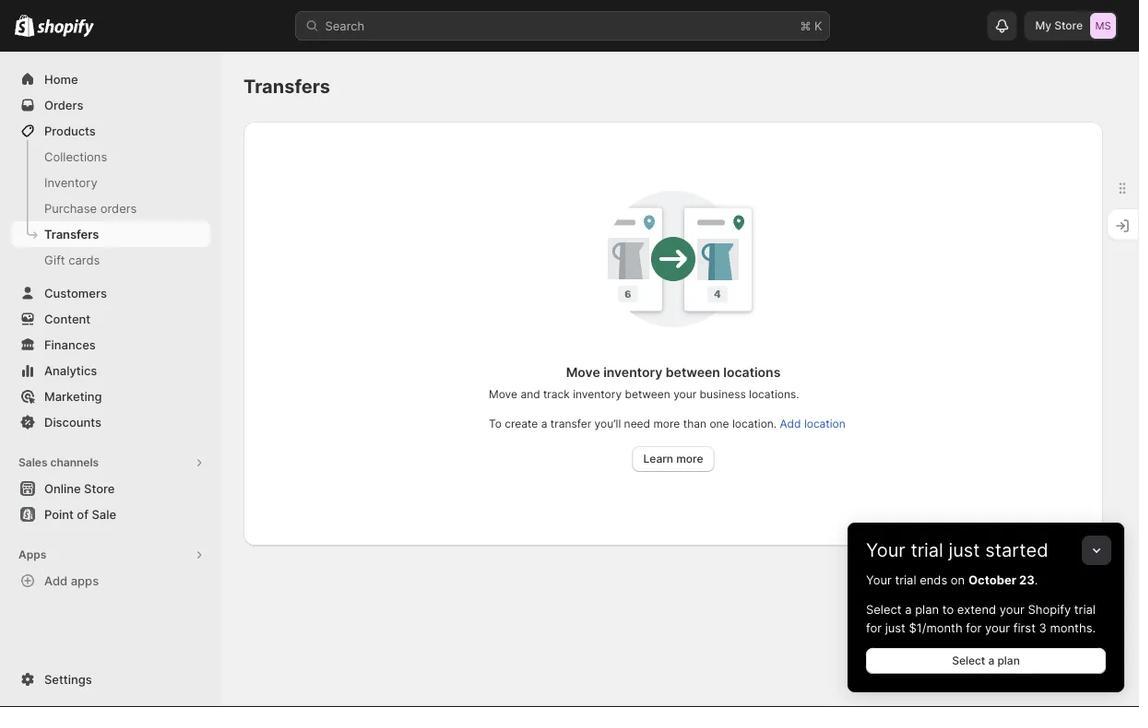 Task type: vqa. For each thing, say whether or not it's contained in the screenshot.
Search products text field
no



Task type: locate. For each thing, give the bounding box(es) containing it.
online store
[[44, 482, 115, 496]]

more left than
[[654, 418, 680, 431]]

1 horizontal spatial add
[[780, 418, 801, 431]]

finances link
[[11, 332, 210, 358]]

store inside button
[[84, 482, 115, 496]]

move up track in the bottom of the page
[[566, 365, 600, 381]]

your left first
[[985, 621, 1010, 635]]

1 vertical spatial trial
[[895, 573, 917, 587]]

1 horizontal spatial move
[[566, 365, 600, 381]]

2 vertical spatial trial
[[1075, 603, 1096, 617]]

learn more link
[[633, 447, 715, 472]]

0 horizontal spatial a
[[541, 418, 548, 431]]

content
[[44, 312, 91, 326]]

online store button
[[0, 476, 221, 502]]

⌘ k
[[800, 18, 823, 33]]

0 horizontal spatial transfers
[[44, 227, 99, 241]]

store for my store
[[1055, 19, 1083, 32]]

0 horizontal spatial just
[[885, 621, 906, 635]]

1 horizontal spatial plan
[[998, 655, 1020, 668]]

move left and on the left bottom of page
[[489, 388, 518, 401]]

0 vertical spatial store
[[1055, 19, 1083, 32]]

0 vertical spatial transfers
[[244, 75, 330, 98]]

customers
[[44, 286, 107, 300]]

plan inside 'select a plan to extend your shopify trial for just $1/month for your first 3 months.'
[[915, 603, 939, 617]]

move
[[566, 365, 600, 381], [489, 388, 518, 401]]

plan up $1/month
[[915, 603, 939, 617]]

1 vertical spatial add
[[44, 574, 68, 588]]

between up the business
[[666, 365, 720, 381]]

a down 'select a plan to extend your shopify trial for just $1/month for your first 3 months.'
[[989, 655, 995, 668]]

shopify
[[1028, 603, 1071, 617]]

move and track inventory between your business locations.
[[489, 388, 800, 401]]

more
[[654, 418, 680, 431], [676, 453, 703, 466]]

sales
[[18, 456, 48, 470]]

0 horizontal spatial for
[[866, 621, 882, 635]]

apps button
[[11, 543, 210, 568]]

inventory up move and track inventory between your business locations.
[[604, 365, 663, 381]]

trial inside your trial just started dropdown button
[[911, 539, 944, 562]]

inventory
[[44, 175, 97, 190]]

0 vertical spatial just
[[949, 539, 980, 562]]

transfers down search
[[244, 75, 330, 98]]

1 horizontal spatial store
[[1055, 19, 1083, 32]]

search
[[325, 18, 365, 33]]

select a plan to extend your shopify trial for just $1/month for your first 3 months.
[[866, 603, 1096, 635]]

purchase orders link
[[11, 196, 210, 221]]

2 vertical spatial your
[[985, 621, 1010, 635]]

1 vertical spatial select
[[952, 655, 986, 668]]

on
[[951, 573, 965, 587]]

0 vertical spatial plan
[[915, 603, 939, 617]]

your down the move inventory between locations
[[674, 388, 697, 401]]

your left ends at the right of page
[[866, 573, 892, 587]]

trial inside 'select a plan to extend your shopify trial for just $1/month for your first 3 months.'
[[1075, 603, 1096, 617]]

select
[[866, 603, 902, 617], [952, 655, 986, 668]]

a inside 'select a plan to extend your shopify trial for just $1/month for your first 3 months.'
[[905, 603, 912, 617]]

for
[[866, 621, 882, 635], [966, 621, 982, 635]]

add inside button
[[44, 574, 68, 588]]

select for select a plan
[[952, 655, 986, 668]]

0 vertical spatial move
[[566, 365, 600, 381]]

0 horizontal spatial select
[[866, 603, 902, 617]]

discounts
[[44, 415, 101, 430]]

0 vertical spatial your
[[674, 388, 697, 401]]

1 horizontal spatial a
[[905, 603, 912, 617]]

add
[[780, 418, 801, 431], [44, 574, 68, 588]]

started
[[986, 539, 1049, 562]]

0 vertical spatial your
[[866, 539, 906, 562]]

add left apps
[[44, 574, 68, 588]]

learn
[[644, 453, 674, 466]]

your up the your trial ends on october 23 .
[[866, 539, 906, 562]]

your for between
[[674, 388, 697, 401]]

add apps
[[44, 574, 99, 588]]

1 vertical spatial more
[[676, 453, 703, 466]]

a right create
[[541, 418, 548, 431]]

inventory up you'll in the right bottom of the page
[[573, 388, 622, 401]]

1 vertical spatial just
[[885, 621, 906, 635]]

analytics
[[44, 364, 97, 378]]

finances
[[44, 338, 96, 352]]

trial
[[911, 539, 944, 562], [895, 573, 917, 587], [1075, 603, 1096, 617]]

your
[[674, 388, 697, 401], [1000, 603, 1025, 617], [985, 621, 1010, 635]]

marketing
[[44, 389, 102, 404]]

learn more
[[644, 453, 703, 466]]

add down the locations.
[[780, 418, 801, 431]]

0 vertical spatial inventory
[[604, 365, 663, 381]]

a up $1/month
[[905, 603, 912, 617]]

1 vertical spatial your
[[866, 573, 892, 587]]

move for move and track inventory between your business locations.
[[489, 388, 518, 401]]

select inside 'select a plan to extend your shopify trial for just $1/month for your first 3 months.'
[[866, 603, 902, 617]]

sales channels
[[18, 456, 99, 470]]

1 horizontal spatial for
[[966, 621, 982, 635]]

extend
[[958, 603, 997, 617]]

store right "my"
[[1055, 19, 1083, 32]]

track
[[543, 388, 570, 401]]

transfers
[[244, 75, 330, 98], [44, 227, 99, 241]]

your up first
[[1000, 603, 1025, 617]]

plan down first
[[998, 655, 1020, 668]]

your
[[866, 539, 906, 562], [866, 573, 892, 587]]

your inside dropdown button
[[866, 539, 906, 562]]

collections link
[[11, 144, 210, 170]]

1 horizontal spatial transfers
[[244, 75, 330, 98]]

2 your from the top
[[866, 573, 892, 587]]

trial left ends at the right of page
[[895, 573, 917, 587]]

1 vertical spatial plan
[[998, 655, 1020, 668]]

between up need
[[625, 388, 671, 401]]

0 vertical spatial select
[[866, 603, 902, 617]]

just left $1/month
[[885, 621, 906, 635]]

your trial just started button
[[848, 523, 1125, 562]]

move inventory between locations
[[566, 365, 781, 381]]

between
[[666, 365, 720, 381], [625, 388, 671, 401]]

for left $1/month
[[866, 621, 882, 635]]

1 vertical spatial transfers
[[44, 227, 99, 241]]

just up the on
[[949, 539, 980, 562]]

select a plan
[[952, 655, 1020, 668]]

select down 'select a plan to extend your shopify trial for just $1/month for your first 3 months.'
[[952, 655, 986, 668]]

for down extend
[[966, 621, 982, 635]]

plan
[[915, 603, 939, 617], [998, 655, 1020, 668]]

select a plan link
[[866, 649, 1106, 674]]

select left to
[[866, 603, 902, 617]]

just
[[949, 539, 980, 562], [885, 621, 906, 635]]

1 vertical spatial store
[[84, 482, 115, 496]]

transfers up the gift cards
[[44, 227, 99, 241]]

location
[[804, 418, 846, 431]]

more right learn
[[676, 453, 703, 466]]

my
[[1036, 19, 1052, 32]]

2 horizontal spatial a
[[989, 655, 995, 668]]

locations
[[724, 365, 781, 381]]

your for extend
[[1000, 603, 1025, 617]]

1 horizontal spatial select
[[952, 655, 986, 668]]

your trial just started element
[[848, 571, 1125, 693]]

trial up ends at the right of page
[[911, 539, 944, 562]]

0 vertical spatial between
[[666, 365, 720, 381]]

0 vertical spatial trial
[[911, 539, 944, 562]]

1 vertical spatial a
[[905, 603, 912, 617]]

apps
[[71, 574, 99, 588]]

transfers link
[[11, 221, 210, 247]]

trial up the months.
[[1075, 603, 1096, 617]]

0 horizontal spatial plan
[[915, 603, 939, 617]]

store
[[1055, 19, 1083, 32], [84, 482, 115, 496]]

marketing link
[[11, 384, 210, 410]]

0 horizontal spatial add
[[44, 574, 68, 588]]

home link
[[11, 66, 210, 92]]

my store image
[[1091, 13, 1116, 39]]

1 for from the left
[[866, 621, 882, 635]]

1 horizontal spatial just
[[949, 539, 980, 562]]

inventory link
[[11, 170, 210, 196]]

move for move inventory between locations
[[566, 365, 600, 381]]

store up the sale
[[84, 482, 115, 496]]

0 horizontal spatial move
[[489, 388, 518, 401]]

inventory
[[604, 365, 663, 381], [573, 388, 622, 401]]

trial for just
[[911, 539, 944, 562]]

1 vertical spatial move
[[489, 388, 518, 401]]

transfers inside "transfers" link
[[44, 227, 99, 241]]

2 vertical spatial a
[[989, 655, 995, 668]]

1 your from the top
[[866, 539, 906, 562]]

products
[[44, 124, 96, 138]]

1 vertical spatial your
[[1000, 603, 1025, 617]]

0 vertical spatial add
[[780, 418, 801, 431]]

analytics link
[[11, 358, 210, 384]]

0 horizontal spatial store
[[84, 482, 115, 496]]

shopify image
[[37, 19, 94, 37]]



Task type: describe. For each thing, give the bounding box(es) containing it.
gift
[[44, 253, 65, 267]]

business
[[700, 388, 746, 401]]

0 vertical spatial more
[[654, 418, 680, 431]]

my store
[[1036, 19, 1083, 32]]

a for select a plan to extend your shopify trial for just $1/month for your first 3 months.
[[905, 603, 912, 617]]

october
[[969, 573, 1017, 587]]

point
[[44, 507, 74, 522]]

to create a transfer you'll need more than one location. add location
[[489, 418, 846, 431]]

and
[[521, 388, 540, 401]]

need
[[624, 418, 651, 431]]

months.
[[1050, 621, 1096, 635]]

23
[[1020, 573, 1035, 587]]

your for your trial ends on october 23 .
[[866, 573, 892, 587]]

apps
[[18, 549, 46, 562]]

cards
[[69, 253, 100, 267]]

.
[[1035, 573, 1038, 587]]

1 vertical spatial between
[[625, 388, 671, 401]]

create
[[505, 418, 538, 431]]

products link
[[11, 118, 210, 144]]

transfer
[[551, 418, 592, 431]]

settings
[[44, 673, 92, 687]]

to
[[489, 418, 502, 431]]

2 for from the left
[[966, 621, 982, 635]]

first
[[1014, 621, 1036, 635]]

customers link
[[11, 280, 210, 306]]

shopify image
[[15, 14, 34, 37]]

of
[[77, 507, 89, 522]]

your for your trial just started
[[866, 539, 906, 562]]

add location link
[[780, 418, 846, 431]]

settings link
[[11, 667, 210, 693]]

add apps button
[[11, 568, 210, 594]]

orders link
[[11, 92, 210, 118]]

your trial just started
[[866, 539, 1049, 562]]

gift cards
[[44, 253, 100, 267]]

location.
[[733, 418, 777, 431]]

plan for select a plan
[[998, 655, 1020, 668]]

you'll
[[595, 418, 621, 431]]

one
[[710, 418, 729, 431]]

store for online store
[[84, 482, 115, 496]]

3
[[1039, 621, 1047, 635]]

sale
[[92, 507, 116, 522]]

⌘
[[800, 18, 811, 33]]

online store link
[[11, 476, 210, 502]]

just inside 'select a plan to extend your shopify trial for just $1/month for your first 3 months.'
[[885, 621, 906, 635]]

just inside your trial just started dropdown button
[[949, 539, 980, 562]]

discounts link
[[11, 410, 210, 436]]

0 vertical spatial a
[[541, 418, 548, 431]]

trial for ends
[[895, 573, 917, 587]]

gift cards link
[[11, 247, 210, 273]]

plan for select a plan to extend your shopify trial for just $1/month for your first 3 months.
[[915, 603, 939, 617]]

point of sale button
[[0, 502, 221, 528]]

k
[[815, 18, 823, 33]]

collections
[[44, 149, 107, 164]]

point of sale
[[44, 507, 116, 522]]

orders
[[44, 98, 83, 112]]

1 vertical spatial inventory
[[573, 388, 622, 401]]

locations.
[[749, 388, 800, 401]]

your trial ends on october 23 .
[[866, 573, 1038, 587]]

point of sale link
[[11, 502, 210, 528]]

online
[[44, 482, 81, 496]]

channels
[[50, 456, 99, 470]]

home
[[44, 72, 78, 86]]

to
[[943, 603, 954, 617]]

ends
[[920, 573, 948, 587]]

a for select a plan
[[989, 655, 995, 668]]

orders
[[100, 201, 137, 215]]

$1/month
[[909, 621, 963, 635]]

than
[[683, 418, 707, 431]]

content link
[[11, 306, 210, 332]]

purchase orders
[[44, 201, 137, 215]]

sales channels button
[[11, 450, 210, 476]]

select for select a plan to extend your shopify trial for just $1/month for your first 3 months.
[[866, 603, 902, 617]]

purchase
[[44, 201, 97, 215]]



